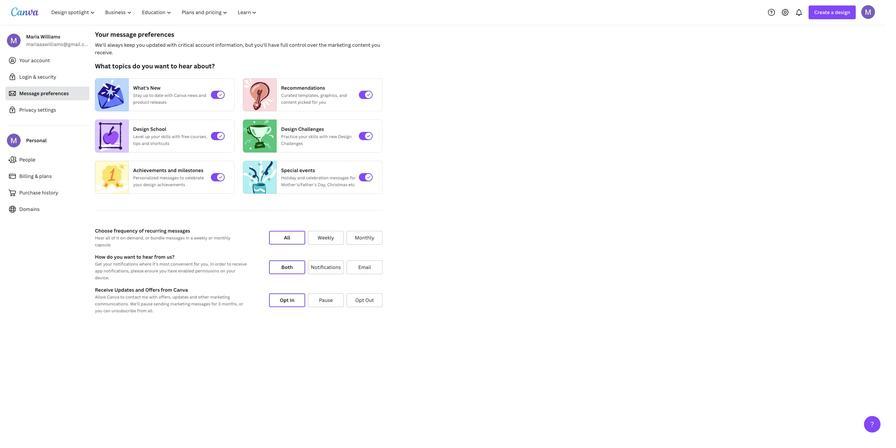 Task type: describe. For each thing, give the bounding box(es) containing it.
maria williams image
[[862, 5, 876, 19]]

? button
[[865, 417, 881, 433]]

message preferences
[[19, 90, 69, 97]]

frequency
[[114, 228, 138, 234]]

your for your account
[[19, 57, 30, 64]]

your inside design challenges practice your skills with new design challenges
[[299, 134, 308, 140]]

always
[[107, 42, 123, 48]]

milestones
[[178, 167, 204, 174]]

etc.
[[349, 182, 356, 188]]

updated
[[146, 42, 166, 48]]

ensure
[[145, 269, 158, 274]]

all.
[[148, 308, 154, 314]]

us?
[[167, 254, 175, 261]]

messages up in
[[168, 228, 190, 234]]

what
[[95, 62, 111, 70]]

message
[[19, 90, 39, 97]]

curated
[[281, 93, 297, 98]]

and inside the special events holiday and celebration messages for mother's/father's day, christmas etc.
[[298, 175, 305, 181]]

design school level up your skills with free courses, tips and shortcuts
[[133, 126, 207, 147]]

allow
[[95, 295, 106, 301]]

login
[[19, 74, 32, 80]]

canva for date
[[174, 93, 186, 98]]

people link
[[6, 153, 90, 167]]

monthly
[[214, 236, 231, 241]]

can
[[103, 308, 111, 314]]

we'll always keep you updated with critical account information, but you'll have full control over the marketing content you receive.
[[95, 42, 380, 56]]

other
[[198, 295, 209, 301]]

topic image for what's new
[[95, 79, 126, 112]]

All button
[[269, 231, 305, 245]]

create
[[815, 9, 830, 15]]

content inside recommendations curated templates, graphics, and content picked for you
[[281, 100, 297, 105]]

have inside we'll always keep you updated with critical account information, but you'll have full control over the marketing content you receive.
[[268, 42, 279, 48]]

mariaaawilliams@gmail.com
[[26, 41, 92, 48]]

convenient
[[171, 262, 193, 268]]

up for what's
[[143, 93, 148, 98]]

3
[[218, 302, 221, 307]]

do inside how do you want to hear from us? get your notifications where it's most convenient for you. in order to receive app notifications, please ensure you have enabled permissions on your device.
[[107, 254, 113, 261]]

your inside design school level up your skills with free courses, tips and shortcuts
[[151, 134, 160, 140]]

topic image for design school
[[95, 120, 126, 153]]

what's new stay up to date with canva news and product releases
[[133, 85, 206, 105]]

your message preferences
[[95, 30, 174, 39]]

with inside the receive updates and offers from canva allow canva to contact me with offers, updates and other marketing communications. we'll pause sending marketing messages for 3 months, or you can unsubscribe from all.
[[149, 295, 158, 301]]

history
[[42, 190, 58, 196]]

control
[[289, 42, 306, 48]]

special events holiday and celebration messages for mother's/father's day, christmas etc.
[[281, 167, 356, 188]]

privacy settings
[[19, 107, 56, 113]]

account inside we'll always keep you updated with critical account information, but you'll have full control over the marketing content you receive.
[[195, 42, 214, 48]]

billing & plans link
[[6, 170, 90, 184]]

weekly
[[194, 236, 208, 241]]

in inside how do you want to hear from us? get your notifications where it's most convenient for you. in order to receive app notifications, please ensure you have enabled permissions on your device.
[[210, 262, 214, 268]]

notifications
[[113, 262, 138, 268]]

maria
[[26, 33, 39, 40]]

over
[[308, 42, 318, 48]]

monthly
[[355, 235, 375, 241]]

achievements
[[133, 167, 167, 174]]

topic image for recommendations
[[243, 79, 274, 112]]

and left other
[[190, 295, 197, 301]]

with inside design school level up your skills with free courses, tips and shortcuts
[[172, 134, 181, 140]]

achievements
[[157, 182, 185, 188]]

offers
[[145, 287, 160, 294]]

Both button
[[269, 261, 305, 275]]

you.
[[201, 262, 209, 268]]

with inside the what's new stay up to date with canva news and product releases
[[165, 93, 173, 98]]

with inside design challenges practice your skills with new design challenges
[[320, 134, 328, 140]]

want inside how do you want to hear from us? get your notifications where it's most convenient for you. in order to receive app notifications, please ensure you have enabled permissions on your device.
[[124, 254, 135, 261]]

communications.
[[95, 302, 129, 307]]

your right get
[[103, 262, 112, 268]]

and inside the what's new stay up to date with canva news and product releases
[[199, 93, 206, 98]]

your account link
[[6, 54, 90, 67]]

0 vertical spatial want
[[155, 62, 169, 70]]

design inside create a design dropdown button
[[835, 9, 851, 15]]

design inside 'achievements and milestones personalized messages to celebrate your design achievements'
[[143, 182, 156, 188]]

we'll inside we'll always keep you updated with critical account information, but you'll have full control over the marketing content you receive.
[[95, 42, 106, 48]]

personalized
[[133, 175, 159, 181]]

domains link
[[6, 203, 90, 217]]

notifications,
[[104, 269, 130, 274]]

full
[[281, 42, 288, 48]]

0 horizontal spatial or
[[145, 236, 150, 241]]

for inside recommendations curated templates, graphics, and content picked for you
[[312, 100, 318, 105]]

a inside "choose frequency of recurring messages hear all of it on-demand, or bundle messages in a weekly or monthly capsule."
[[191, 236, 193, 241]]

pause
[[141, 302, 153, 307]]

updates
[[115, 287, 134, 294]]

you inside the receive updates and offers from canva allow canva to contact me with offers, updates and other marketing communications. we'll pause sending marketing messages for 3 months, or you can unsubscribe from all.
[[95, 308, 102, 314]]

please
[[131, 269, 144, 274]]

special
[[281, 167, 298, 174]]

your account
[[19, 57, 50, 64]]

courses,
[[191, 134, 207, 140]]

how do you want to hear from us? get your notifications where it's most convenient for you. in order to receive app notifications, please ensure you have enabled permissions on your device.
[[95, 254, 247, 281]]

1 horizontal spatial do
[[132, 62, 140, 70]]

in
[[186, 236, 190, 241]]

on
[[220, 269, 226, 274]]

& for billing
[[35, 173, 38, 180]]

critical
[[178, 42, 194, 48]]

enabled
[[178, 269, 194, 274]]

practice
[[281, 134, 298, 140]]

your right on
[[227, 269, 236, 274]]

people
[[19, 157, 35, 163]]

out
[[366, 297, 374, 304]]

1 vertical spatial challenges
[[281, 141, 303, 147]]

your for your message preferences
[[95, 30, 109, 39]]

get
[[95, 262, 102, 268]]

email
[[358, 264, 371, 271]]

and inside design school level up your skills with free courses, tips and shortcuts
[[142, 141, 149, 147]]

hear
[[95, 236, 105, 241]]

for inside how do you want to hear from us? get your notifications where it's most convenient for you. in order to receive app notifications, please ensure you have enabled permissions on your device.
[[194, 262, 200, 268]]

skills inside design challenges practice your skills with new design challenges
[[309, 134, 319, 140]]

skills inside design school level up your skills with free courses, tips and shortcuts
[[161, 134, 171, 140]]

news
[[187, 93, 198, 98]]

login & security link
[[6, 70, 90, 84]]

mother's/father's
[[281, 182, 317, 188]]



Task type: vqa. For each thing, say whether or not it's contained in the screenshot.


Task type: locate. For each thing, give the bounding box(es) containing it.
0 horizontal spatial content
[[281, 100, 297, 105]]

marketing right the the
[[328, 42, 351, 48]]

all
[[284, 235, 290, 241]]

content inside we'll always keep you updated with critical account information, but you'll have full control over the marketing content you receive.
[[352, 42, 371, 48]]

hear left about?
[[179, 62, 192, 70]]

have down the most at the bottom
[[168, 269, 177, 274]]

we'll
[[95, 42, 106, 48], [130, 302, 140, 307]]

0 vertical spatial design
[[835, 9, 851, 15]]

0 vertical spatial a
[[832, 9, 834, 15]]

preferences up updated
[[138, 30, 174, 39]]

1 horizontal spatial or
[[209, 236, 213, 241]]

graphics,
[[321, 93, 338, 98]]

opt left out
[[355, 297, 364, 304]]

purchase history
[[19, 190, 58, 196]]

and up me on the left of page
[[135, 287, 144, 294]]

1 vertical spatial want
[[124, 254, 135, 261]]

0 horizontal spatial design
[[143, 182, 156, 188]]

0 vertical spatial marketing
[[328, 42, 351, 48]]

1 vertical spatial your
[[19, 57, 30, 64]]

to down the 'updates'
[[120, 295, 125, 301]]

and right graphics,
[[339, 93, 347, 98]]

from
[[154, 254, 166, 261], [161, 287, 172, 294], [137, 308, 147, 314]]

& for login
[[33, 74, 36, 80]]

your up always
[[95, 30, 109, 39]]

but
[[245, 42, 253, 48]]

to up where
[[136, 254, 141, 261]]

with inside we'll always keep you updated with critical account information, but you'll have full control over the marketing content you receive.
[[167, 42, 177, 48]]

opt inside button
[[355, 297, 364, 304]]

for inside the receive updates and offers from canva allow canva to contact me with offers, updates and other marketing communications. we'll pause sending marketing messages for 3 months, or you can unsubscribe from all.
[[212, 302, 217, 307]]

Notifications button
[[308, 261, 344, 275]]

up inside the what's new stay up to date with canva news and product releases
[[143, 93, 148, 98]]

up right stay
[[143, 93, 148, 98]]

preferences down login & security link
[[41, 90, 69, 97]]

topic image left practice
[[243, 120, 274, 153]]

have inside how do you want to hear from us? get your notifications where it's most convenient for you. in order to receive app notifications, please ensure you have enabled permissions on your device.
[[168, 269, 177, 274]]

opt inside button
[[280, 297, 289, 304]]

both
[[282, 264, 293, 271]]

message preferences link
[[6, 87, 90, 101]]

permissions
[[195, 269, 219, 274]]

topic image left stay
[[95, 79, 126, 112]]

up for design
[[145, 134, 150, 140]]

want down updated
[[155, 62, 169, 70]]

or left the bundle
[[145, 236, 150, 241]]

to inside the what's new stay up to date with canva news and product releases
[[149, 93, 154, 98]]

from inside how do you want to hear from us? get your notifications where it's most convenient for you. in order to receive app notifications, please ensure you have enabled permissions on your device.
[[154, 254, 166, 261]]

messages inside 'achievements and milestones personalized messages to celebrate your design achievements'
[[160, 175, 179, 181]]

up right level
[[145, 134, 150, 140]]

how
[[95, 254, 106, 261]]

on-
[[120, 236, 127, 241]]

0 vertical spatial in
[[210, 262, 214, 268]]

1 vertical spatial account
[[31, 57, 50, 64]]

1 opt from the left
[[280, 297, 289, 304]]

0 vertical spatial do
[[132, 62, 140, 70]]

2 skills from the left
[[309, 134, 319, 140]]

1 vertical spatial in
[[290, 297, 295, 304]]

2 horizontal spatial marketing
[[328, 42, 351, 48]]

canva for canva
[[107, 295, 119, 301]]

design up level
[[133, 126, 149, 133]]

a right in
[[191, 236, 193, 241]]

do
[[132, 62, 140, 70], [107, 254, 113, 261]]

design down personalized
[[143, 182, 156, 188]]

messages up 'achievements'
[[160, 175, 179, 181]]

messages left in
[[166, 236, 185, 241]]

marketing down updates
[[170, 302, 190, 307]]

0 horizontal spatial in
[[210, 262, 214, 268]]

top level navigation element
[[47, 6, 263, 19]]

login & security
[[19, 74, 56, 80]]

williams
[[41, 33, 60, 40]]

celebrate
[[185, 175, 204, 181]]

1 vertical spatial of
[[111, 236, 115, 241]]

or right 'weekly' on the left of page
[[209, 236, 213, 241]]

for up etc. at the left of page
[[350, 175, 356, 181]]

where
[[139, 262, 152, 268]]

challenges down practice
[[281, 141, 303, 147]]

topic image left personalized
[[95, 160, 128, 196]]

day,
[[318, 182, 326, 188]]

0 horizontal spatial preferences
[[41, 90, 69, 97]]

1 vertical spatial preferences
[[41, 90, 69, 97]]

to right the "order"
[[227, 262, 231, 268]]

0 vertical spatial preferences
[[138, 30, 174, 39]]

and up 'achievements'
[[168, 167, 177, 174]]

design right new
[[338, 134, 352, 140]]

unsubscribe
[[112, 308, 136, 314]]

free
[[182, 134, 190, 140]]

1 vertical spatial marketing
[[210, 295, 230, 301]]

0 horizontal spatial do
[[107, 254, 113, 261]]

& right the login at the left of the page
[[33, 74, 36, 80]]

messages up christmas
[[330, 175, 349, 181]]

to inside 'achievements and milestones personalized messages to celebrate your design achievements'
[[180, 175, 184, 181]]

marketing inside we'll always keep you updated with critical account information, but you'll have full control over the marketing content you receive.
[[328, 42, 351, 48]]

want
[[155, 62, 169, 70], [124, 254, 135, 261]]

plans
[[39, 173, 52, 180]]

updates
[[172, 295, 189, 301]]

have
[[268, 42, 279, 48], [168, 269, 177, 274]]

canva up updates
[[173, 287, 188, 294]]

with left critical
[[167, 42, 177, 48]]

level
[[133, 134, 144, 140]]

1 vertical spatial content
[[281, 100, 297, 105]]

bundle
[[151, 236, 165, 241]]

recommendations
[[281, 85, 325, 91]]

1 horizontal spatial content
[[352, 42, 371, 48]]

Opt Out button
[[347, 294, 383, 308]]

choose frequency of recurring messages hear all of it on-demand, or bundle messages in a weekly or monthly capsule.
[[95, 228, 231, 248]]

skills up shortcuts
[[161, 134, 171, 140]]

purchase history link
[[6, 186, 90, 200]]

settings
[[38, 107, 56, 113]]

keep
[[124, 42, 135, 48]]

1 vertical spatial we'll
[[130, 302, 140, 307]]

Opt In button
[[269, 294, 305, 308]]

capsule.
[[95, 242, 111, 248]]

1 horizontal spatial hear
[[179, 62, 192, 70]]

with left free
[[172, 134, 181, 140]]

0 vertical spatial &
[[33, 74, 36, 80]]

in inside opt in button
[[290, 297, 295, 304]]

1 horizontal spatial design
[[281, 126, 297, 133]]

a right create
[[832, 9, 834, 15]]

1 horizontal spatial design
[[835, 9, 851, 15]]

to inside the receive updates and offers from canva allow canva to contact me with offers, updates and other marketing communications. we'll pause sending marketing messages for 3 months, or you can unsubscribe from all.
[[120, 295, 125, 301]]

to left "date"
[[149, 93, 154, 98]]

for inside the special events holiday and celebration messages for mother's/father's day, christmas etc.
[[350, 175, 356, 181]]

your right practice
[[299, 134, 308, 140]]

it's
[[153, 262, 159, 268]]

security
[[37, 74, 56, 80]]

in down both button
[[290, 297, 295, 304]]

have left full
[[268, 42, 279, 48]]

a inside dropdown button
[[832, 9, 834, 15]]

0 horizontal spatial marketing
[[170, 302, 190, 307]]

messages inside the receive updates and offers from canva allow canva to contact me with offers, updates and other marketing communications. we'll pause sending marketing messages for 3 months, or you can unsubscribe from all.
[[191, 302, 211, 307]]

design for design challenges
[[281, 126, 297, 133]]

0 horizontal spatial hear
[[143, 254, 153, 261]]

your down personalized
[[133, 182, 142, 188]]

challenges down picked
[[298, 126, 324, 133]]

1 horizontal spatial opt
[[355, 297, 364, 304]]

1 horizontal spatial your
[[95, 30, 109, 39]]

receive.
[[95, 49, 113, 56]]

0 horizontal spatial your
[[19, 57, 30, 64]]

topic image for special events
[[243, 160, 276, 196]]

school
[[150, 126, 166, 133]]

topic image left curated
[[243, 79, 274, 112]]

1 horizontal spatial we'll
[[130, 302, 140, 307]]

create a design
[[815, 9, 851, 15]]

marketing for other
[[210, 295, 230, 301]]

all
[[106, 236, 110, 241]]

opt out
[[355, 297, 374, 304]]

do right topics
[[132, 62, 140, 70]]

opt for opt in
[[280, 297, 289, 304]]

contact
[[126, 295, 141, 301]]

from down the pause in the bottom of the page
[[137, 308, 147, 314]]

from up it's
[[154, 254, 166, 261]]

billing & plans
[[19, 173, 52, 180]]

1 vertical spatial design
[[143, 182, 156, 188]]

1 horizontal spatial account
[[195, 42, 214, 48]]

0 vertical spatial canva
[[174, 93, 186, 98]]

1 horizontal spatial a
[[832, 9, 834, 15]]

canva inside the what's new stay up to date with canva news and product releases
[[174, 93, 186, 98]]

1 horizontal spatial have
[[268, 42, 279, 48]]

0 horizontal spatial of
[[111, 236, 115, 241]]

for down templates,
[[312, 100, 318, 105]]

to
[[171, 62, 177, 70], [149, 93, 154, 98], [180, 175, 184, 181], [136, 254, 141, 261], [227, 262, 231, 268], [120, 295, 125, 301]]

releases
[[150, 100, 167, 105]]

we'll inside the receive updates and offers from canva allow canva to contact me with offers, updates and other marketing communications. we'll pause sending marketing messages for 3 months, or you can unsubscribe from all.
[[130, 302, 140, 307]]

2 vertical spatial from
[[137, 308, 147, 314]]

your up the login at the left of the page
[[19, 57, 30, 64]]

marketing up 3 on the bottom left
[[210, 295, 230, 301]]

want up notifications
[[124, 254, 135, 261]]

2 horizontal spatial or
[[239, 302, 243, 307]]

1 vertical spatial do
[[107, 254, 113, 261]]

0 vertical spatial up
[[143, 93, 148, 98]]

0 vertical spatial have
[[268, 42, 279, 48]]

2 opt from the left
[[355, 297, 364, 304]]

you inside recommendations curated templates, graphics, and content picked for you
[[319, 100, 326, 105]]

marketing for the
[[328, 42, 351, 48]]

christmas
[[327, 182, 348, 188]]

with
[[167, 42, 177, 48], [165, 93, 173, 98], [172, 134, 181, 140], [320, 134, 328, 140], [149, 295, 158, 301]]

of left it
[[111, 236, 115, 241]]

opt for opt out
[[355, 297, 364, 304]]

opt
[[280, 297, 289, 304], [355, 297, 364, 304]]

and
[[199, 93, 206, 98], [339, 93, 347, 98], [142, 141, 149, 147], [168, 167, 177, 174], [298, 175, 305, 181], [135, 287, 144, 294], [190, 295, 197, 301]]

0 vertical spatial your
[[95, 30, 109, 39]]

your inside 'achievements and milestones personalized messages to celebrate your design achievements'
[[133, 182, 142, 188]]

of up demand,
[[139, 228, 144, 234]]

1 vertical spatial canva
[[173, 287, 188, 294]]

up inside design school level up your skills with free courses, tips and shortcuts
[[145, 134, 150, 140]]

messages
[[160, 175, 179, 181], [330, 175, 349, 181], [168, 228, 190, 234], [166, 236, 185, 241], [191, 302, 211, 307]]

me
[[142, 295, 148, 301]]

months,
[[222, 302, 238, 307]]

1 vertical spatial up
[[145, 134, 150, 140]]

information,
[[215, 42, 244, 48]]

notifications
[[311, 264, 341, 271]]

topic image
[[95, 79, 126, 112], [243, 79, 274, 112], [95, 120, 126, 153], [243, 120, 274, 153], [95, 160, 128, 196], [243, 160, 276, 196]]

& left plans
[[35, 173, 38, 180]]

for
[[312, 100, 318, 105], [350, 175, 356, 181], [194, 262, 200, 268], [212, 302, 217, 307]]

0 horizontal spatial want
[[124, 254, 135, 261]]

or inside the receive updates and offers from canva allow canva to contact me with offers, updates and other marketing communications. we'll pause sending marketing messages for 3 months, or you can unsubscribe from all.
[[239, 302, 243, 307]]

domains
[[19, 206, 40, 213]]

1 horizontal spatial in
[[290, 297, 295, 304]]

messages inside the special events holiday and celebration messages for mother's/father's day, christmas etc.
[[330, 175, 349, 181]]

with down offers
[[149, 295, 158, 301]]

skills left new
[[309, 134, 319, 140]]

0 horizontal spatial design
[[133, 126, 149, 133]]

0 horizontal spatial we'll
[[95, 42, 106, 48]]

0 horizontal spatial opt
[[280, 297, 289, 304]]

we'll up receive.
[[95, 42, 106, 48]]

1 horizontal spatial preferences
[[138, 30, 174, 39]]

sending
[[154, 302, 169, 307]]

Monthly button
[[347, 231, 383, 245]]

1 horizontal spatial marketing
[[210, 295, 230, 301]]

new
[[329, 134, 337, 140]]

hear inside how do you want to hear from us? get your notifications where it's most convenient for you. in order to receive app notifications, please ensure you have enabled permissions on your device.
[[143, 254, 153, 261]]

topic image left tips
[[95, 120, 126, 153]]

and right the news on the left of the page
[[199, 93, 206, 98]]

2 horizontal spatial design
[[338, 134, 352, 140]]

canva up communications.
[[107, 295, 119, 301]]

0 vertical spatial from
[[154, 254, 166, 261]]

and up mother's/father's
[[298, 175, 305, 181]]

we'll down "contact"
[[130, 302, 140, 307]]

the
[[319, 42, 327, 48]]

account up login & security
[[31, 57, 50, 64]]

1 skills from the left
[[161, 134, 171, 140]]

1 horizontal spatial want
[[155, 62, 169, 70]]

topic image left holiday
[[243, 160, 276, 196]]

design right create
[[835, 9, 851, 15]]

purchase
[[19, 190, 41, 196]]

1 vertical spatial have
[[168, 269, 177, 274]]

1 horizontal spatial of
[[139, 228, 144, 234]]

recommendations curated templates, graphics, and content picked for you
[[281, 85, 347, 105]]

topic image for achievements and milestones
[[95, 160, 128, 196]]

app
[[95, 269, 103, 274]]

date
[[155, 93, 163, 98]]

holiday
[[281, 175, 297, 181]]

0 horizontal spatial account
[[31, 57, 50, 64]]

opt in
[[280, 297, 295, 304]]

opt down both button
[[280, 297, 289, 304]]

?
[[871, 420, 875, 430]]

0 vertical spatial content
[[352, 42, 371, 48]]

Email button
[[347, 261, 383, 275]]

you'll
[[255, 42, 267, 48]]

2 vertical spatial marketing
[[170, 302, 190, 307]]

hear up where
[[143, 254, 153, 261]]

0 vertical spatial hear
[[179, 62, 192, 70]]

to down milestones
[[180, 175, 184, 181]]

with left new
[[320, 134, 328, 140]]

messages down other
[[191, 302, 211, 307]]

personal
[[26, 137, 47, 144]]

stay
[[133, 93, 142, 98]]

0 horizontal spatial skills
[[161, 134, 171, 140]]

topic image for design challenges
[[243, 120, 274, 153]]

preferences inside message preferences link
[[41, 90, 69, 97]]

1 vertical spatial from
[[161, 287, 172, 294]]

your down school
[[151, 134, 160, 140]]

and inside recommendations curated templates, graphics, and content picked for you
[[339, 93, 347, 98]]

0 vertical spatial challenges
[[298, 126, 324, 133]]

design inside design school level up your skills with free courses, tips and shortcuts
[[133, 126, 149, 133]]

in right you.
[[210, 262, 214, 268]]

account right critical
[[195, 42, 214, 48]]

canva
[[174, 93, 186, 98], [173, 287, 188, 294], [107, 295, 119, 301]]

1 vertical spatial &
[[35, 173, 38, 180]]

Weekly button
[[308, 231, 344, 245]]

do right how
[[107, 254, 113, 261]]

0 vertical spatial we'll
[[95, 42, 106, 48]]

templates,
[[298, 93, 319, 98]]

0 vertical spatial account
[[195, 42, 214, 48]]

and right tips
[[142, 141, 149, 147]]

about?
[[194, 62, 215, 70]]

for left you.
[[194, 262, 200, 268]]

0 horizontal spatial have
[[168, 269, 177, 274]]

what's
[[133, 85, 149, 91]]

0 horizontal spatial a
[[191, 236, 193, 241]]

for left 3 on the bottom left
[[212, 302, 217, 307]]

with right "date"
[[165, 93, 173, 98]]

0 vertical spatial of
[[139, 228, 144, 234]]

1 vertical spatial a
[[191, 236, 193, 241]]

design up practice
[[281, 126, 297, 133]]

events
[[300, 167, 315, 174]]

from up offers, at the left of page
[[161, 287, 172, 294]]

2 vertical spatial canva
[[107, 295, 119, 301]]

or right months,
[[239, 302, 243, 307]]

to up the what's new stay up to date with canva news and product releases
[[171, 62, 177, 70]]

Pause button
[[308, 294, 344, 308]]

1 vertical spatial hear
[[143, 254, 153, 261]]

and inside 'achievements and milestones personalized messages to celebrate your design achievements'
[[168, 167, 177, 174]]

design for design school
[[133, 126, 149, 133]]

canva left the news on the left of the page
[[174, 93, 186, 98]]

1 horizontal spatial skills
[[309, 134, 319, 140]]

celebration
[[306, 175, 329, 181]]



